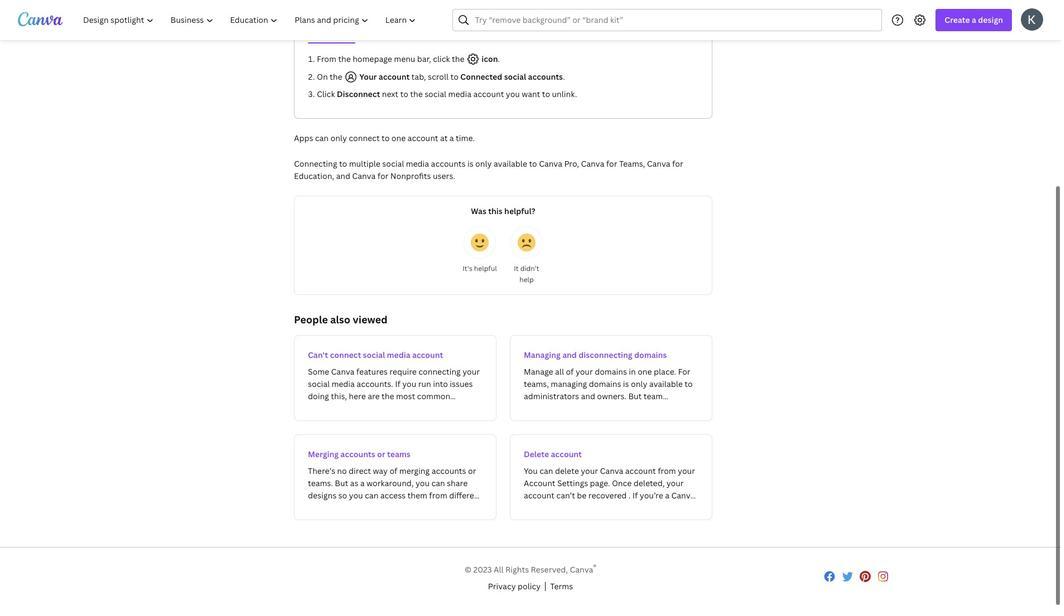 Task type: vqa. For each thing, say whether or not it's contained in the screenshot.
the rightmost the accounts
yes



Task type: describe. For each thing, give the bounding box(es) containing it.
media inside connecting to multiple social media accounts is only available to canva pro, canva for teams, canva for education, and canva for nonprofits users.
[[406, 158, 429, 169]]

policy
[[518, 581, 541, 592]]

®
[[593, 563, 597, 571]]

delete
[[524, 449, 549, 460]]

privacy policy link
[[488, 581, 541, 593]]

all
[[494, 565, 504, 575]]

teams,
[[619, 158, 645, 169]]

people also viewed
[[294, 313, 388, 326]]

delete account link
[[510, 435, 713, 521]]

teams
[[387, 449, 411, 460]]

the right on
[[330, 71, 342, 82]]

users.
[[433, 171, 455, 181]]

to left 'one'
[[382, 133, 390, 143]]

2 horizontal spatial for
[[672, 158, 683, 169]]

menu
[[394, 54, 415, 64]]

Try "remove background" or "brand kit" search field
[[475, 9, 875, 31]]

to right want
[[542, 89, 550, 99]]

accounts for is
[[431, 158, 466, 169]]

helpful?
[[505, 206, 536, 217]]

1 vertical spatial .
[[563, 71, 565, 82]]

unlink.
[[552, 89, 577, 99]]

0 vertical spatial .
[[498, 54, 500, 64]]

canva left pro,
[[539, 158, 562, 169]]

media inside the can't connect social media account link
[[387, 350, 410, 360]]

0 vertical spatial only
[[331, 133, 347, 143]]

reserved,
[[531, 565, 568, 575]]

©
[[465, 565, 472, 575]]

😔 image
[[518, 234, 536, 252]]

managing and disconnecting domains link
[[510, 335, 713, 421]]

disconnect
[[337, 89, 380, 99]]

© 2023 all rights reserved, canva ®
[[465, 563, 597, 575]]

tab, scroll to connected social accounts .
[[412, 71, 565, 82]]

is
[[468, 158, 474, 169]]

click
[[317, 89, 335, 99]]

helpful
[[474, 264, 497, 273]]

canva down multiple
[[352, 171, 376, 181]]

to right available
[[529, 158, 537, 169]]

rights
[[506, 565, 529, 575]]

icon
[[480, 54, 498, 64]]

social down 'viewed'
[[363, 350, 385, 360]]

delete account
[[524, 449, 582, 460]]

only inside connecting to multiple social media accounts is only available to canva pro, canva for teams, canva for education, and canva for nonprofits users.
[[475, 158, 492, 169]]

to left multiple
[[339, 158, 347, 169]]

it's helpful
[[463, 264, 497, 273]]

was this helpful?
[[471, 206, 536, 217]]

canva right pro,
[[581, 158, 604, 169]]

at
[[440, 133, 448, 143]]

this
[[488, 206, 503, 217]]

canva right teams,
[[647, 158, 670, 169]]

one
[[392, 133, 406, 143]]

1 vertical spatial and
[[563, 350, 577, 360]]

from
[[317, 54, 336, 64]]

privacy
[[488, 581, 516, 592]]

domains
[[634, 350, 667, 360]]

pro,
[[564, 158, 579, 169]]

time.
[[456, 133, 475, 143]]

account inside "delete account" link
[[551, 449, 582, 460]]



Task type: locate. For each thing, give the bounding box(es) containing it.
terms link
[[550, 581, 573, 593]]

for
[[606, 158, 617, 169], [672, 158, 683, 169], [378, 171, 389, 181]]

it
[[514, 264, 519, 273]]

can
[[315, 133, 329, 143]]

1 horizontal spatial .
[[563, 71, 565, 82]]

accounts left or
[[341, 449, 375, 460]]

the down tab,
[[410, 89, 423, 99]]

account inside the can't connect social media account link
[[412, 350, 443, 360]]

0 vertical spatial media
[[448, 89, 472, 99]]

for right teams,
[[672, 158, 683, 169]]

1 horizontal spatial and
[[563, 350, 577, 360]]

to right scroll
[[451, 71, 459, 82]]

can't
[[308, 350, 328, 360]]

. up the unlink.
[[563, 71, 565, 82]]

click disconnect next to the social media account you want to unlink.
[[317, 89, 577, 99]]

available
[[494, 158, 527, 169]]

top level navigation element
[[76, 9, 426, 31]]

next
[[382, 89, 398, 99]]

help
[[520, 275, 534, 285]]

canva up terms
[[570, 565, 593, 575]]

0 horizontal spatial only
[[331, 133, 347, 143]]

to right next
[[400, 89, 408, 99]]

canva
[[539, 158, 562, 169], [581, 158, 604, 169], [647, 158, 670, 169], [352, 171, 376, 181], [570, 565, 593, 575]]

nonprofits
[[391, 171, 431, 181]]

the
[[338, 54, 351, 64], [452, 54, 465, 64], [330, 71, 342, 82], [410, 89, 423, 99]]

create a design button
[[936, 9, 1012, 31]]

on
[[317, 71, 328, 82]]

1 horizontal spatial for
[[606, 158, 617, 169]]

or
[[377, 449, 385, 460]]

the right from
[[338, 54, 351, 64]]

managing
[[524, 350, 561, 360]]

. up the tab, scroll to connected social accounts .
[[498, 54, 500, 64]]

accounts up want
[[528, 71, 563, 82]]

tab,
[[412, 71, 426, 82]]

didn't
[[520, 264, 539, 273]]

connect up multiple
[[349, 133, 380, 143]]

you
[[506, 89, 520, 99]]

1 vertical spatial connect
[[330, 350, 361, 360]]

connected
[[461, 71, 502, 82]]

also
[[330, 313, 350, 326]]

to
[[451, 71, 459, 82], [400, 89, 408, 99], [542, 89, 550, 99], [382, 133, 390, 143], [339, 158, 347, 169], [529, 158, 537, 169]]

0 horizontal spatial for
[[378, 171, 389, 181]]

and
[[336, 171, 350, 181], [563, 350, 577, 360]]

2023
[[473, 565, 492, 575]]

social down scroll
[[425, 89, 447, 99]]

media down 'viewed'
[[387, 350, 410, 360]]

merging accounts or teams link
[[294, 435, 497, 521]]

1 horizontal spatial accounts
[[431, 158, 466, 169]]

0 vertical spatial a
[[972, 15, 977, 25]]

and down multiple
[[336, 171, 350, 181]]

from the homepage menu bar, click the
[[317, 54, 466, 64]]

create a design
[[945, 15, 1003, 25]]

create
[[945, 15, 970, 25]]

1 vertical spatial a
[[450, 133, 454, 143]]

privacy policy
[[488, 581, 541, 592]]

multiple
[[349, 158, 380, 169]]

the right the click
[[452, 54, 465, 64]]

education,
[[294, 171, 334, 181]]

canva inside © 2023 all rights reserved, canva ®
[[570, 565, 593, 575]]

accounts
[[528, 71, 563, 82], [431, 158, 466, 169], [341, 449, 375, 460]]

and inside connecting to multiple social media accounts is only available to canva pro, canva for teams, canva for education, and canva for nonprofits users.
[[336, 171, 350, 181]]

for left teams,
[[606, 158, 617, 169]]

0 vertical spatial accounts
[[528, 71, 563, 82]]

and right managing
[[563, 350, 577, 360]]

0 horizontal spatial a
[[450, 133, 454, 143]]

managing and disconnecting domains
[[524, 350, 667, 360]]

want
[[522, 89, 540, 99]]

social up you
[[504, 71, 526, 82]]

viewed
[[353, 313, 388, 326]]

was
[[471, 206, 487, 217]]

accounts for .
[[528, 71, 563, 82]]

0 vertical spatial and
[[336, 171, 350, 181]]

can't connect social media account link
[[294, 335, 497, 421]]

connecting
[[294, 158, 337, 169]]

apps
[[294, 133, 313, 143]]

disconnecting
[[579, 350, 633, 360]]

scroll
[[428, 71, 449, 82]]

🙂 image
[[471, 234, 489, 252]]

it's
[[463, 264, 473, 273]]

only
[[331, 133, 347, 143], [475, 158, 492, 169]]

0 horizontal spatial and
[[336, 171, 350, 181]]

social up 'nonprofits'
[[382, 158, 404, 169]]

merging accounts or teams
[[308, 449, 411, 460]]

only right can
[[331, 133, 347, 143]]

a inside dropdown button
[[972, 15, 977, 25]]

1 vertical spatial only
[[475, 158, 492, 169]]

only right is
[[475, 158, 492, 169]]

design
[[978, 15, 1003, 25]]

terms
[[550, 581, 573, 592]]

click
[[433, 54, 450, 64]]

a
[[972, 15, 977, 25], [450, 133, 454, 143]]

1 vertical spatial media
[[406, 158, 429, 169]]

0 vertical spatial connect
[[349, 133, 380, 143]]

apps can only connect to one account at a time.
[[294, 133, 475, 143]]

media
[[448, 89, 472, 99], [406, 158, 429, 169], [387, 350, 410, 360]]

1 horizontal spatial a
[[972, 15, 977, 25]]

2 vertical spatial accounts
[[341, 449, 375, 460]]

.
[[498, 54, 500, 64], [563, 71, 565, 82]]

1 horizontal spatial only
[[475, 158, 492, 169]]

it didn't help
[[514, 264, 539, 285]]

connect
[[349, 133, 380, 143], [330, 350, 361, 360]]

accounts inside connecting to multiple social media accounts is only available to canva pro, canva for teams, canva for education, and canva for nonprofits users.
[[431, 158, 466, 169]]

your account
[[358, 71, 412, 82]]

1 vertical spatial accounts
[[431, 158, 466, 169]]

a right at
[[450, 133, 454, 143]]

account
[[379, 71, 410, 82], [473, 89, 504, 99], [408, 133, 438, 143], [412, 350, 443, 360], [551, 449, 582, 460]]

0 horizontal spatial .
[[498, 54, 500, 64]]

kendall parks image
[[1021, 8, 1044, 30]]

social inside connecting to multiple social media accounts is only available to canva pro, canva for teams, canva for education, and canva for nonprofits users.
[[382, 158, 404, 169]]

can't connect social media account
[[308, 350, 443, 360]]

bar,
[[417, 54, 431, 64]]

merging
[[308, 449, 339, 460]]

for down multiple
[[378, 171, 389, 181]]

your
[[360, 71, 377, 82]]

social
[[504, 71, 526, 82], [425, 89, 447, 99], [382, 158, 404, 169], [363, 350, 385, 360]]

connecting to multiple social media accounts is only available to canva pro, canva for teams, canva for education, and canva for nonprofits users.
[[294, 158, 683, 181]]

homepage
[[353, 54, 392, 64]]

people
[[294, 313, 328, 326]]

a left design
[[972, 15, 977, 25]]

connect right can't
[[330, 350, 361, 360]]

0 horizontal spatial accounts
[[341, 449, 375, 460]]

2 horizontal spatial accounts
[[528, 71, 563, 82]]

2 vertical spatial media
[[387, 350, 410, 360]]

on the
[[317, 71, 344, 82]]

media up 'nonprofits'
[[406, 158, 429, 169]]

accounts up users.
[[431, 158, 466, 169]]

media down connected
[[448, 89, 472, 99]]



